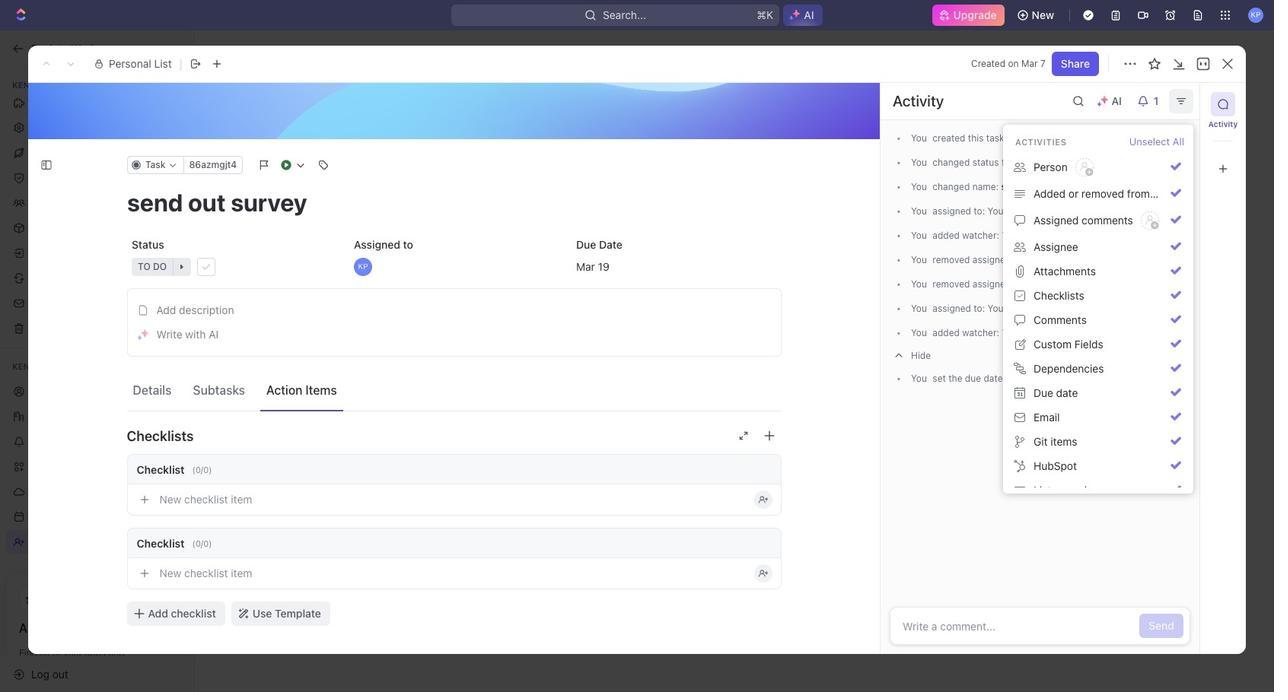 Task type: describe. For each thing, give the bounding box(es) containing it.
1 item from the top
[[231, 493, 252, 506]]

2 assignee: from the top
[[973, 279, 1013, 290]]

10 mins from the top
[[1157, 373, 1177, 384]]

items
[[1051, 435, 1077, 448]]

center
[[45, 622, 85, 636]]

86azmgjt4
[[189, 159, 236, 170]]

7 13 from the top
[[1145, 327, 1155, 339]]

8 mins from the top
[[1157, 303, 1177, 314]]

all
[[40, 648, 50, 659]]

checked image for attachments
[[1171, 266, 1181, 276]]

dependencies button
[[1009, 357, 1187, 381]]

this
[[968, 132, 984, 144]]

program
[[732, 403, 791, 422]]

7 13 mins from the top
[[1145, 327, 1177, 339]]

of
[[52, 648, 61, 659]]

details
[[133, 383, 172, 397]]

attachments
[[1034, 265, 1096, 278]]

1 checklist (0/0) from the top
[[137, 463, 212, 476]]

added or removed from list
[[1034, 187, 1171, 200]]

items
[[306, 383, 337, 397]]

comments
[[1034, 314, 1087, 326]]

integrations
[[19, 661, 70, 673]]

checked element for checklists
[[1171, 290, 1181, 301]]

1 checklist from the top
[[137, 463, 185, 476]]

dependencies
[[1034, 362, 1104, 375]]

list inside personal list |
[[154, 57, 172, 70]]

personal list link
[[109, 57, 172, 70]]

hubspot button
[[1009, 454, 1187, 479]]

checked image for checklists
[[1171, 290, 1181, 301]]

rewards graphic@2x image
[[564, 111, 905, 357]]

&
[[75, 171, 82, 184]]

security & permissions link
[[6, 166, 188, 190]]

1 assigned from the top
[[933, 206, 971, 217]]

email button
[[1009, 406, 1187, 430]]

4 13 from the top
[[1145, 254, 1155, 266]]

1 assignee: from the top
[[973, 254, 1013, 266]]

3 13 mins from the top
[[1145, 230, 1177, 241]]

assigned comments inside button
[[1034, 214, 1133, 227]]

join
[[800, 387, 829, 406]]

checked image for assignee
[[1171, 241, 1181, 252]]

add description
[[156, 304, 234, 317]]

checked element for dependencies
[[1171, 363, 1181, 374]]

checklists button
[[127, 418, 781, 454]]

hide
[[911, 350, 931, 362]]

integrations link
[[6, 90, 188, 115]]

checked element for custom fields
[[1171, 339, 1181, 349]]

our
[[83, 661, 97, 673]]

learn more link
[[676, 436, 793, 485]]

security & permissions
[[31, 171, 144, 184]]

person
[[1034, 161, 1068, 174]]

set
[[933, 373, 946, 384]]

assigned inside assigned comments dropdown button
[[127, 655, 186, 671]]

0 horizontal spatial app
[[19, 622, 42, 636]]

2 vertical spatial removed
[[933, 279, 970, 290]]

|
[[179, 56, 182, 71]]

checked image for comments
[[1171, 314, 1181, 325]]

back to workspace
[[31, 41, 126, 54]]

checked element for added or removed from list
[[1171, 188, 1181, 199]]

assigned to
[[354, 238, 413, 251]]

use template button
[[231, 602, 330, 626]]

created
[[933, 132, 965, 144]]

to left 19
[[1005, 373, 1014, 384]]

write with ai
[[156, 328, 219, 341]]

revenue
[[730, 387, 785, 406]]

due for due date
[[576, 238, 596, 251]]

5 mins from the top
[[1157, 230, 1177, 241]]

assigned comments button
[[127, 645, 781, 681]]

checked element for list moved
[[1171, 485, 1181, 496]]

app center
[[19, 622, 85, 636]]

1 to: from the top
[[974, 206, 985, 217]]

app inside 'find all of your apps and integrations in our new app center!'
[[120, 661, 137, 673]]

4 13 mins from the top
[[1145, 254, 1177, 266]]

security
[[31, 171, 72, 184]]

checklist inside button
[[171, 607, 216, 620]]

3 mins from the top
[[1157, 181, 1177, 193]]

assigned comments inside dropdown button
[[127, 655, 257, 671]]

1 added from the top
[[933, 230, 960, 241]]

find all of your apps and integrations in our new app center!
[[19, 648, 172, 673]]

14 for created this task
[[1144, 132, 1155, 144]]

checked element inside the person button
[[1171, 161, 1181, 172]]

added or removed from list button
[[1009, 182, 1187, 206]]

comments inside button
[[1082, 214, 1133, 227]]

8 13 from the top
[[1145, 373, 1155, 384]]

center!
[[140, 661, 172, 673]]

log out button
[[6, 663, 181, 687]]

name:
[[972, 181, 999, 193]]

ai
[[209, 328, 219, 341]]

2 13 from the top
[[1145, 206, 1155, 217]]

Edit task name text field
[[127, 188, 781, 217]]

2 added from the top
[[933, 327, 960, 339]]

referrals
[[639, 387, 696, 406]]

checked image for email
[[1171, 412, 1181, 422]]

checked element inside assigned comments button
[[1171, 215, 1181, 225]]

checked image for hubspot
[[1171, 460, 1181, 471]]

details button
[[127, 376, 178, 404]]

checked element for hubspot
[[1171, 460, 1181, 471]]

assigned comments button
[[1009, 206, 1187, 235]]

assigned inside assigned comments button
[[1034, 214, 1079, 227]]

subtasks
[[193, 383, 245, 397]]

1 you added watcher: you from the top
[[911, 230, 1018, 241]]

6 mins from the top
[[1157, 254, 1177, 266]]

hubspot
[[1034, 460, 1077, 473]]

send
[[1001, 181, 1023, 193]]

you changed name: send out survey
[[911, 181, 1071, 193]]

from inside task sidebar content section
[[1002, 157, 1022, 168]]

2 checklist from the top
[[137, 537, 185, 550]]

1 changed from the top
[[933, 157, 970, 168]]

write
[[156, 328, 182, 341]]

git items
[[1034, 435, 1077, 448]]

removed inside button
[[1082, 187, 1124, 200]]

to down activities
[[1036, 157, 1047, 168]]

4 mins from the top
[[1157, 206, 1177, 217]]

14 mins for changed status from
[[1144, 157, 1177, 168]]

2 item from the top
[[231, 567, 252, 580]]

14 for changed status from
[[1144, 157, 1155, 168]]

attachments button
[[1009, 260, 1187, 284]]

all
[[1173, 135, 1184, 148]]

add checklist
[[148, 607, 216, 620]]

use template
[[253, 607, 321, 620]]

clickup's
[[832, 387, 899, 406]]

created on mar 7
[[971, 58, 1046, 69]]

checked element for comments
[[1171, 314, 1181, 325]]

checked image for dependencies
[[1171, 363, 1181, 374]]

write with ai button
[[132, 323, 776, 347]]

hide button
[[890, 346, 1190, 367]]

you set the due date to mar 19
[[911, 373, 1046, 384]]

use
[[253, 607, 272, 620]]

your inside 'find all of your apps and integrations in our new app center!'
[[64, 648, 83, 659]]

custom
[[1034, 338, 1072, 351]]

14 mins for created this task
[[1144, 132, 1177, 144]]

in
[[73, 661, 80, 673]]

the
[[949, 373, 962, 384]]

integrations
[[31, 96, 90, 108]]

your inside turn your referrals into revenue - join clickup's affiliate program
[[605, 387, 635, 406]]

checked image for list moved
[[1171, 485, 1181, 496]]

to down edit task name text field
[[403, 238, 413, 251]]

to left do
[[1059, 157, 1069, 168]]

unselect all
[[1129, 135, 1184, 148]]

share button
[[1052, 52, 1099, 76]]

add checklist button
[[127, 602, 225, 626]]



Task type: locate. For each thing, give the bounding box(es) containing it.
out inside task sidebar content section
[[1025, 181, 1040, 193]]

1 horizontal spatial app
[[120, 661, 137, 673]]

checked element inside comments button
[[1171, 314, 1181, 325]]

add description button
[[132, 298, 776, 323]]

date down dependencies
[[1056, 387, 1078, 400]]

0 vertical spatial date
[[984, 373, 1003, 384]]

new button
[[1011, 3, 1063, 27]]

you assigned to: you up hide
[[911, 303, 1004, 314]]

list
[[154, 57, 172, 70], [1153, 187, 1171, 200], [1034, 484, 1051, 497]]

1 horizontal spatial activity
[[1208, 119, 1238, 129]]

to: up you set the due date to mar 19
[[974, 303, 985, 314]]

you assigned to: you down name:
[[911, 206, 1004, 217]]

task sidebar content section
[[880, 83, 1200, 655]]

added up set
[[933, 327, 960, 339]]

from up send
[[1002, 157, 1022, 168]]

9 mins from the top
[[1157, 327, 1177, 339]]

back
[[31, 41, 55, 54]]

1 vertical spatial 14 mins
[[1144, 157, 1177, 168]]

custom fields
[[1034, 338, 1104, 351]]

checked image inside the person button
[[1171, 161, 1181, 172]]

2 you added watcher: you from the top
[[911, 327, 1018, 339]]

checklist
[[137, 463, 185, 476], [137, 537, 185, 550]]

1 horizontal spatial your
[[605, 387, 635, 406]]

1 vertical spatial from
[[1127, 187, 1150, 200]]

0 vertical spatial (0/0)
[[192, 465, 212, 475]]

1 vertical spatial list
[[1153, 187, 1171, 200]]

0 vertical spatial removed
[[1082, 187, 1124, 200]]

to right back
[[58, 41, 68, 54]]

1 horizontal spatial out
[[1025, 181, 1040, 193]]

out
[[1025, 181, 1040, 193], [52, 668, 68, 681]]

6 checked element from the top
[[1171, 290, 1181, 301]]

0 vertical spatial you added watcher: you
[[911, 230, 1018, 241]]

1 checked element from the top
[[1171, 161, 1181, 172]]

person button
[[1009, 153, 1187, 182]]

1 vertical spatial you added watcher: you
[[911, 327, 1018, 339]]

0 horizontal spatial due
[[576, 238, 596, 251]]

5 checked image from the top
[[1171, 339, 1181, 349]]

checked element for git items
[[1171, 436, 1181, 447]]

0 horizontal spatial out
[[52, 668, 68, 681]]

checked image for due date
[[1171, 387, 1181, 398]]

due
[[576, 238, 596, 251], [1034, 387, 1053, 400]]

2 checked image from the top
[[1171, 215, 1181, 225]]

email
[[1034, 411, 1060, 424]]

1 vertical spatial checklists
[[127, 428, 194, 444]]

checked element inside the attachments button
[[1171, 266, 1181, 276]]

checked image inside checklists button
[[1171, 290, 1181, 301]]

due inside due date button
[[1034, 387, 1053, 400]]

add inside add checklist button
[[148, 607, 168, 620]]

1 vertical spatial new checklist item
[[159, 567, 252, 580]]

1 vertical spatial item
[[231, 567, 252, 580]]

due date
[[576, 238, 622, 251]]

checked image inside assigned comments button
[[1171, 215, 1181, 225]]

13 checked element from the top
[[1171, 460, 1181, 471]]

mins
[[1157, 132, 1177, 144], [1157, 157, 1177, 168], [1157, 181, 1177, 193], [1157, 206, 1177, 217], [1157, 230, 1177, 241], [1157, 254, 1177, 266], [1157, 279, 1177, 290], [1157, 303, 1177, 314], [1157, 327, 1177, 339], [1157, 373, 1177, 384]]

2 vertical spatial assigned
[[127, 655, 186, 671]]

13 up checklists button
[[1145, 254, 1155, 266]]

assignee
[[1034, 240, 1078, 253]]

7 checked element from the top
[[1171, 314, 1181, 325]]

added down you changed name: send out survey
[[933, 230, 960, 241]]

watcher: down name:
[[962, 230, 999, 241]]

task sidebar navigation tab list
[[1206, 92, 1240, 181]]

10 checked element from the top
[[1171, 387, 1181, 398]]

1 horizontal spatial date
[[1056, 387, 1078, 400]]

send
[[1149, 620, 1174, 633]]

moved
[[1054, 484, 1087, 497]]

0 vertical spatial checklist
[[137, 463, 185, 476]]

13 up custom fields button
[[1145, 303, 1155, 314]]

checked element inside git items button
[[1171, 436, 1181, 447]]

checklists down the details
[[127, 428, 194, 444]]

1 vertical spatial your
[[64, 648, 83, 659]]

due for due date
[[1034, 387, 1053, 400]]

1 vertical spatial assignee:
[[973, 279, 1013, 290]]

13 down added or removed from list
[[1145, 206, 1155, 217]]

1 vertical spatial watcher:
[[962, 327, 999, 339]]

0 vertical spatial item
[[231, 493, 252, 506]]

checked element inside dependencies button
[[1171, 363, 1181, 374]]

1 vertical spatial 14
[[1144, 157, 1155, 168]]

more
[[738, 453, 770, 469]]

2 you assigned to: you from the top
[[911, 303, 1004, 314]]

13 up the attachments button
[[1145, 230, 1155, 241]]

do
[[1072, 157, 1084, 168]]

(0/0)
[[192, 465, 212, 475], [192, 539, 212, 548]]

mar left 19
[[1017, 373, 1033, 384]]

2 checked element from the top
[[1171, 188, 1181, 199]]

2 horizontal spatial assigned
[[1034, 214, 1079, 227]]

5 checked element from the top
[[1171, 266, 1181, 276]]

checked image inside git items button
[[1171, 436, 1181, 447]]

date inside task sidebar content section
[[984, 373, 1003, 384]]

5 13 mins from the top
[[1145, 279, 1177, 290]]

1 vertical spatial assigned
[[354, 238, 400, 251]]

watcher: up you set the due date to mar 19
[[962, 327, 999, 339]]

1 you assigned to: you from the top
[[911, 206, 1004, 217]]

checklists
[[1034, 289, 1084, 302], [127, 428, 194, 444]]

0 vertical spatial you removed assignee: you
[[911, 254, 1032, 266]]

14 mins left task sidebar navigation tab list
[[1144, 132, 1177, 144]]

custom fields button
[[1009, 333, 1187, 357]]

activity inside task sidebar navigation tab list
[[1208, 119, 1238, 129]]

1 vertical spatial add
[[148, 607, 168, 620]]

due date
[[1034, 387, 1078, 400]]

git
[[1034, 435, 1048, 448]]

1 horizontal spatial comments
[[1082, 214, 1133, 227]]

template
[[275, 607, 321, 620]]

settings
[[31, 121, 72, 134]]

action
[[266, 383, 302, 397]]

new
[[100, 661, 117, 673]]

0 vertical spatial to:
[[974, 206, 985, 217]]

0 vertical spatial you assigned to: you
[[911, 206, 1004, 217]]

changed status from
[[930, 157, 1024, 168]]

app up the find
[[19, 622, 42, 636]]

0 vertical spatial activity
[[893, 92, 944, 110]]

checked element for email
[[1171, 412, 1181, 422]]

2 vertical spatial checklist
[[171, 607, 216, 620]]

2 checked image from the top
[[1171, 266, 1181, 276]]

0 vertical spatial changed
[[933, 157, 970, 168]]

fields
[[1075, 338, 1104, 351]]

checked image inside list moved button
[[1171, 485, 1181, 496]]

clickapps link
[[6, 65, 188, 89]]

1 vertical spatial you removed assignee: you
[[911, 279, 1032, 290]]

checked element for due date
[[1171, 387, 1181, 398]]

0 vertical spatial comments
[[1082, 214, 1133, 227]]

2 to: from the top
[[974, 303, 985, 314]]

1 watcher: from the top
[[962, 230, 999, 241]]

you created this task
[[911, 132, 1004, 144]]

8 13 mins from the top
[[1145, 373, 1177, 384]]

new checklist item
[[159, 493, 252, 506], [159, 567, 252, 580]]

2 changed from the top
[[933, 181, 970, 193]]

2 checklist (0/0) from the top
[[137, 537, 212, 550]]

1 horizontal spatial assigned
[[354, 238, 400, 251]]

1 vertical spatial removed
[[933, 254, 970, 266]]

13 mins
[[1145, 181, 1177, 193], [1145, 206, 1177, 217], [1145, 230, 1177, 241], [1145, 254, 1177, 266], [1145, 279, 1177, 290], [1145, 303, 1177, 314], [1145, 327, 1177, 339], [1145, 373, 1177, 384]]

0 vertical spatial mar
[[1021, 58, 1038, 69]]

14 left all on the right top
[[1144, 132, 1155, 144]]

checked image inside added or removed from list button
[[1171, 188, 1181, 199]]

⌘k
[[757, 8, 774, 21]]

2 13 mins from the top
[[1145, 206, 1177, 217]]

1 vertical spatial due
[[1034, 387, 1053, 400]]

assignee button
[[1009, 235, 1187, 260]]

3 13 from the top
[[1145, 230, 1155, 241]]

mar inside task sidebar content section
[[1017, 373, 1033, 384]]

14 mins
[[1144, 132, 1177, 144], [1144, 157, 1177, 168]]

due
[[965, 373, 981, 384]]

workspace
[[71, 41, 126, 54]]

checked element
[[1171, 161, 1181, 172], [1171, 188, 1181, 199], [1171, 215, 1181, 225], [1171, 241, 1181, 252], [1171, 266, 1181, 276], [1171, 290, 1181, 301], [1171, 314, 1181, 325], [1171, 339, 1181, 349], [1171, 363, 1181, 374], [1171, 387, 1181, 398], [1171, 412, 1181, 422], [1171, 436, 1181, 447], [1171, 460, 1181, 471], [1171, 485, 1181, 496]]

new
[[1032, 8, 1054, 21], [159, 493, 181, 506], [159, 567, 181, 580], [151, 588, 170, 598]]

3 checked image from the top
[[1171, 241, 1181, 252]]

0 vertical spatial 14 mins
[[1144, 132, 1177, 144]]

1 checked image from the top
[[1171, 161, 1181, 172]]

1 vertical spatial added
[[933, 327, 960, 339]]

2 horizontal spatial list
[[1153, 187, 1171, 200]]

checked element for assignee
[[1171, 241, 1181, 252]]

add for add checklist
[[148, 607, 168, 620]]

1 vertical spatial changed
[[933, 181, 970, 193]]

checked image inside the attachments button
[[1171, 266, 1181, 276]]

add for add description
[[156, 304, 176, 317]]

comments inside dropdown button
[[189, 655, 257, 671]]

6 checked image from the top
[[1171, 436, 1181, 447]]

6 13 from the top
[[1145, 303, 1155, 314]]

checklists up comments
[[1034, 289, 1084, 302]]

personal list |
[[109, 56, 182, 71]]

1 14 from the top
[[1144, 132, 1155, 144]]

comments down use
[[189, 655, 257, 671]]

add up center!
[[148, 607, 168, 620]]

1 vertical spatial activity
[[1208, 119, 1238, 129]]

search...
[[603, 8, 646, 21]]

1 vertical spatial assigned comments
[[127, 655, 257, 671]]

1 (0/0) from the top
[[192, 465, 212, 475]]

add inside add description button
[[156, 304, 176, 317]]

0 horizontal spatial assigned comments
[[127, 655, 257, 671]]

0 vertical spatial assigned comments
[[1034, 214, 1133, 227]]

to: down name:
[[974, 206, 985, 217]]

0 horizontal spatial comments
[[189, 655, 257, 671]]

1 mins from the top
[[1157, 132, 1177, 144]]

14 checked element from the top
[[1171, 485, 1181, 496]]

you added watcher: you up due at the right bottom
[[911, 327, 1018, 339]]

share
[[1061, 57, 1090, 70]]

1 vertical spatial you assigned to: you
[[911, 303, 1004, 314]]

0 horizontal spatial list
[[154, 57, 172, 70]]

2 you removed assignee: you from the top
[[911, 279, 1032, 290]]

0 horizontal spatial date
[[984, 373, 1003, 384]]

mar
[[1021, 58, 1038, 69], [1017, 373, 1033, 384]]

from
[[1002, 157, 1022, 168], [1127, 187, 1150, 200]]

1 vertical spatial (0/0)
[[192, 539, 212, 548]]

checked image inside dependencies button
[[1171, 363, 1181, 374]]

status
[[972, 157, 999, 168]]

item
[[231, 493, 252, 506], [231, 567, 252, 580]]

checklists button
[[1009, 284, 1187, 308]]

0 horizontal spatial activity
[[893, 92, 944, 110]]

date right due at the right bottom
[[984, 373, 1003, 384]]

13 up comments button
[[1145, 279, 1155, 290]]

4 checked image from the top
[[1171, 363, 1181, 374]]

8 checked element from the top
[[1171, 339, 1181, 349]]

list left '|'
[[154, 57, 172, 70]]

9 checked element from the top
[[1171, 363, 1181, 374]]

changed down created
[[933, 157, 970, 168]]

date inside button
[[1056, 387, 1078, 400]]

1 horizontal spatial assigned comments
[[1034, 214, 1133, 227]]

checked image inside custom fields button
[[1171, 339, 1181, 349]]

checked element inside due date button
[[1171, 387, 1181, 398]]

action items button
[[260, 376, 343, 404]]

upgrade link
[[932, 5, 1004, 26]]

0 vertical spatial your
[[605, 387, 635, 406]]

out left in
[[52, 668, 68, 681]]

0 vertical spatial watcher:
[[962, 230, 999, 241]]

checked element inside added or removed from list button
[[1171, 188, 1181, 199]]

checked element inside hubspot button
[[1171, 460, 1181, 471]]

due down 19
[[1034, 387, 1053, 400]]

1 13 mins from the top
[[1145, 181, 1177, 193]]

from inside button
[[1127, 187, 1150, 200]]

0 horizontal spatial from
[[1002, 157, 1022, 168]]

checked element inside list moved button
[[1171, 485, 1181, 496]]

0 vertical spatial add
[[156, 304, 176, 317]]

and
[[109, 648, 125, 659]]

clickapps
[[31, 70, 81, 83]]

2 vertical spatial list
[[1034, 484, 1051, 497]]

with
[[185, 328, 206, 341]]

list down unselect all
[[1153, 187, 1171, 200]]

0 vertical spatial checklist
[[184, 493, 228, 506]]

0 vertical spatial new checklist item
[[159, 493, 252, 506]]

1 vertical spatial comments
[[189, 655, 257, 671]]

your right the turn
[[605, 387, 635, 406]]

0 vertical spatial due
[[576, 238, 596, 251]]

0 vertical spatial from
[[1002, 157, 1022, 168]]

checked element for attachments
[[1171, 266, 1181, 276]]

checked image
[[1171, 188, 1181, 199], [1171, 215, 1181, 225], [1171, 241, 1181, 252], [1171, 363, 1181, 374], [1171, 387, 1181, 398], [1171, 436, 1181, 447], [1171, 460, 1181, 471], [1171, 485, 1181, 496]]

4 checked element from the top
[[1171, 241, 1181, 252]]

0 vertical spatial checklists
[[1034, 289, 1084, 302]]

checked element inside the email button
[[1171, 412, 1181, 422]]

add up write
[[156, 304, 176, 317]]

add
[[156, 304, 176, 317], [148, 607, 168, 620]]

1 new checklist item from the top
[[159, 493, 252, 506]]

2 new checklist item from the top
[[159, 567, 252, 580]]

checked element inside checklists button
[[1171, 290, 1181, 301]]

1 vertical spatial checklist (0/0)
[[137, 537, 212, 550]]

0 vertical spatial 14
[[1144, 132, 1155, 144]]

checked image inside assignee button
[[1171, 241, 1181, 252]]

1 vertical spatial checklist
[[137, 537, 185, 550]]

permissions
[[85, 171, 144, 184]]

1 horizontal spatial checklists
[[1034, 289, 1084, 302]]

13 down custom fields button
[[1145, 373, 1155, 384]]

checked image for custom fields
[[1171, 339, 1181, 349]]

0 vertical spatial list
[[154, 57, 172, 70]]

0 vertical spatial assignee:
[[973, 254, 1013, 266]]

find
[[19, 648, 37, 659]]

to
[[58, 41, 68, 54], [1036, 157, 1047, 168], [1059, 157, 1069, 168], [403, 238, 413, 251], [1005, 373, 1014, 384]]

assigned comments down the or
[[1034, 214, 1133, 227]]

settings link
[[6, 115, 188, 140]]

2 (0/0) from the top
[[192, 539, 212, 548]]

you added watcher: you down name:
[[911, 230, 1018, 241]]

spaces link
[[6, 140, 188, 165]]

0 vertical spatial assigned
[[933, 206, 971, 217]]

1 horizontal spatial due
[[1034, 387, 1053, 400]]

or
[[1069, 187, 1079, 200]]

mar left 7
[[1021, 58, 1038, 69]]

1 13 from the top
[[1145, 181, 1155, 193]]

apps
[[85, 648, 106, 659]]

1 vertical spatial checklist
[[184, 567, 228, 580]]

checked image inside comments button
[[1171, 314, 1181, 325]]

1 horizontal spatial list
[[1034, 484, 1051, 497]]

13
[[1145, 181, 1155, 193], [1145, 206, 1155, 217], [1145, 230, 1155, 241], [1145, 254, 1155, 266], [1145, 279, 1155, 290], [1145, 303, 1155, 314], [1145, 327, 1155, 339], [1145, 373, 1155, 384]]

1 vertical spatial assigned
[[933, 303, 971, 314]]

checked element inside custom fields button
[[1171, 339, 1181, 349]]

to inside 'button'
[[58, 41, 68, 54]]

8 checked image from the top
[[1171, 485, 1181, 496]]

due left date
[[576, 238, 596, 251]]

14 mins down unselect all
[[1144, 157, 1177, 168]]

4 checked image from the top
[[1171, 314, 1181, 325]]

new inside 'button'
[[1032, 8, 1054, 21]]

out inside button
[[52, 668, 68, 681]]

checked image inside hubspot button
[[1171, 460, 1181, 471]]

2 14 mins from the top
[[1144, 157, 1177, 168]]

checklists inside dropdown button
[[127, 428, 194, 444]]

5 checked image from the top
[[1171, 387, 1181, 398]]

2 assigned from the top
[[933, 303, 971, 314]]

checked image for added or removed from list
[[1171, 188, 1181, 199]]

checked element inside assignee button
[[1171, 241, 1181, 252]]

checked image inside the email button
[[1171, 412, 1181, 422]]

upgrade
[[953, 8, 997, 21]]

0 vertical spatial added
[[933, 230, 960, 241]]

13 right fields
[[1145, 327, 1155, 339]]

assigned down you changed name: send out survey
[[933, 206, 971, 217]]

0 vertical spatial out
[[1025, 181, 1040, 193]]

list down hubspot at the bottom of page
[[1034, 484, 1051, 497]]

date
[[599, 238, 622, 251]]

3 checked image from the top
[[1171, 290, 1181, 301]]

removed
[[1082, 187, 1124, 200], [933, 254, 970, 266], [933, 279, 970, 290]]

6 13 mins from the top
[[1145, 303, 1177, 314]]

comments down added or removed from list
[[1082, 214, 1133, 227]]

assigned comments down add checklist
[[127, 655, 257, 671]]

2 watcher: from the top
[[962, 327, 999, 339]]

assigned up the
[[933, 303, 971, 314]]

created
[[971, 58, 1006, 69]]

1 vertical spatial out
[[52, 668, 68, 681]]

out right send
[[1025, 181, 1040, 193]]

from down the person button
[[1127, 187, 1150, 200]]

checked image
[[1171, 161, 1181, 172], [1171, 266, 1181, 276], [1171, 290, 1181, 301], [1171, 314, 1181, 325], [1171, 339, 1181, 349], [1171, 412, 1181, 422]]

your up in
[[64, 648, 83, 659]]

3 checked element from the top
[[1171, 215, 1181, 225]]

86azmgjt4 button
[[183, 156, 243, 174]]

1 vertical spatial app
[[120, 661, 137, 673]]

1 checked image from the top
[[1171, 188, 1181, 199]]

watcher:
[[962, 230, 999, 241], [962, 327, 999, 339]]

6 checked image from the top
[[1171, 412, 1181, 422]]

comments
[[1082, 214, 1133, 227], [189, 655, 257, 671]]

5 13 from the top
[[1145, 279, 1155, 290]]

checklists inside button
[[1034, 289, 1084, 302]]

0 vertical spatial app
[[19, 622, 42, 636]]

1 you removed assignee: you from the top
[[911, 254, 1032, 266]]

turn your referrals into revenue - join clickup's affiliate program
[[570, 387, 899, 422]]

0 horizontal spatial assigned
[[127, 655, 186, 671]]

log out
[[31, 668, 68, 681]]

12 checked element from the top
[[1171, 436, 1181, 447]]

0 vertical spatial checklist (0/0)
[[137, 463, 212, 476]]

app down and on the left of the page
[[120, 661, 137, 673]]

1 horizontal spatial from
[[1127, 187, 1150, 200]]

checked image for git items
[[1171, 436, 1181, 447]]

changed left name:
[[933, 181, 970, 193]]

1 14 mins from the top
[[1144, 132, 1177, 144]]

14 down unselect
[[1144, 157, 1155, 168]]

11 checked element from the top
[[1171, 412, 1181, 422]]

0 horizontal spatial checklists
[[127, 428, 194, 444]]

activity inside task sidebar content section
[[893, 92, 944, 110]]

turn
[[570, 387, 601, 406]]

spaces
[[31, 146, 67, 159]]

0 horizontal spatial your
[[64, 648, 83, 659]]

assigned
[[1034, 214, 1079, 227], [354, 238, 400, 251], [127, 655, 186, 671]]

2 mins from the top
[[1157, 157, 1177, 168]]

1 vertical spatial mar
[[1017, 373, 1033, 384]]

checked image inside due date button
[[1171, 387, 1181, 398]]

1 vertical spatial date
[[1056, 387, 1078, 400]]

to:
[[974, 206, 985, 217], [974, 303, 985, 314]]

send button
[[1140, 614, 1184, 639]]

2 14 from the top
[[1144, 157, 1155, 168]]

7 mins from the top
[[1157, 279, 1177, 290]]

13 down unselect
[[1145, 181, 1155, 193]]

1 vertical spatial to:
[[974, 303, 985, 314]]

0 vertical spatial assigned
[[1034, 214, 1079, 227]]

7 checked image from the top
[[1171, 460, 1181, 471]]



Task type: vqa. For each thing, say whether or not it's contained in the screenshot.
tree within Sidebar navigation
no



